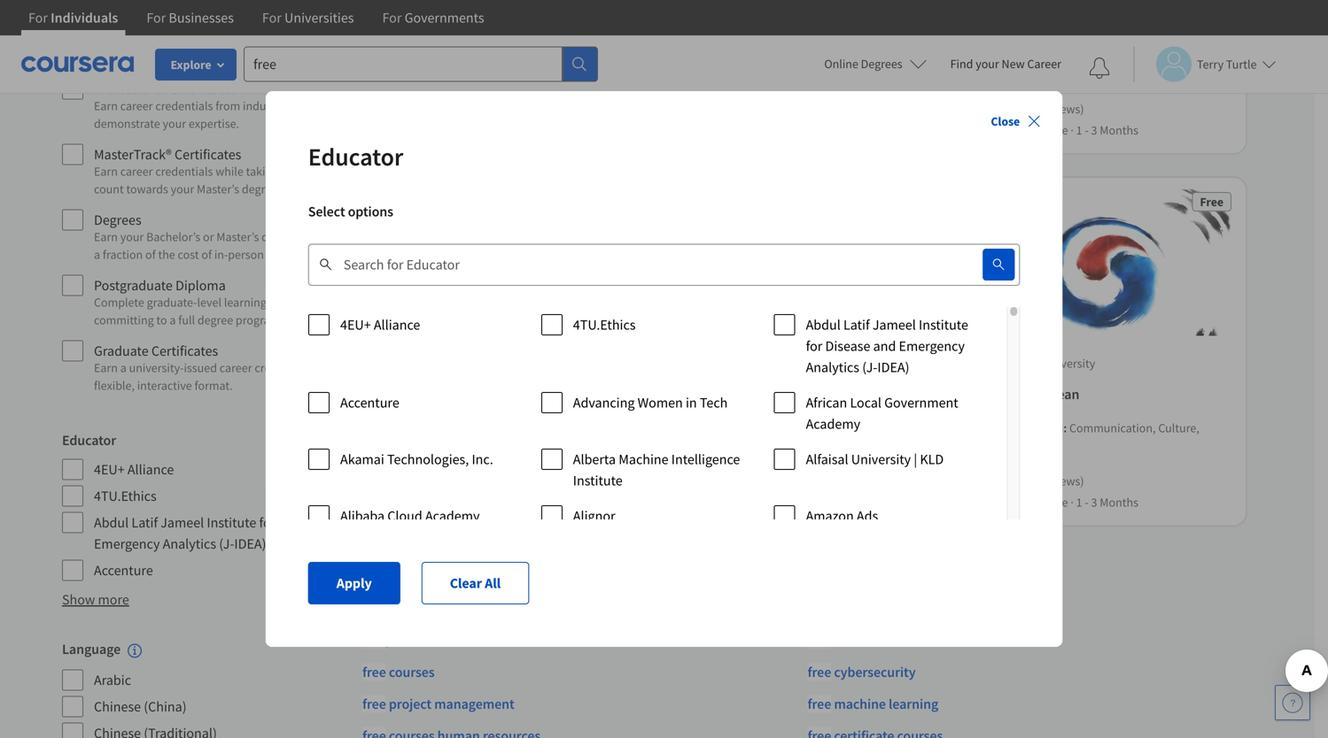 Task type: describe. For each thing, give the bounding box(es) containing it.
analysis, inside finance, investment management, risk management, banking, behavioral economics, critical thinking, financial analysis, innovation, regulations and compliance, underwriting, leadership and management
[[433, 80, 479, 96]]

and inside educator group
[[327, 514, 349, 532]]

tech
[[700, 394, 728, 412]]

series
[[164, 50, 194, 66]]

in- inside earn your bachelor's or master's degree online for a fraction of the cost of in-person learning.
[[214, 247, 228, 263]]

of down knowledge
[[196, 50, 207, 66]]

: for communication,
[[1064, 420, 1067, 436]]

earn for graduate certificates
[[94, 360, 118, 376]]

4eu+ inside select educator options "element"
[[340, 316, 371, 334]]

innovation,
[[481, 80, 540, 96]]

searches
[[362, 585, 430, 608]]

leadership inside business analysis, leadership and management
[[572, 420, 629, 436]]

new
[[1002, 56, 1025, 72]]

: for artificial
[[767, 26, 770, 42]]

accenture inside select educator options "element"
[[340, 394, 399, 412]]

earn for degrees
[[94, 229, 118, 245]]

cloud
[[387, 508, 422, 525]]

communication,
[[1070, 420, 1156, 436]]

by
[[282, 32, 295, 48]]

institute inside educator group
[[207, 514, 256, 532]]

analysis inside python programming, computer programming, data analysis
[[1135, 65, 1177, 81]]

management for analysis
[[552, 386, 631, 403]]

1 vertical spatial academy
[[425, 508, 480, 525]]

educator inside dialog
[[308, 141, 403, 172]]

courses up 'project'
[[389, 664, 435, 682]]

your inside earn your bachelor's or master's degree online for a fraction of the cost of in-person learning.
[[120, 229, 144, 245]]

1 horizontal spatial programming,
[[1109, 48, 1183, 64]]

leadership inside finance, investment management, risk management, banking, behavioral economics, critical thinking, financial analysis, innovation, regulations and compliance, underwriting, leadership and management
[[525, 97, 583, 113]]

educator group
[[62, 430, 352, 583]]

3 down show notifications icon
[[1091, 122, 1097, 138]]

data
[[1109, 65, 1133, 81]]

postgraduate
[[94, 277, 173, 295]]

amazon
[[806, 508, 854, 525]]

of down or
[[201, 247, 212, 263]]

abdul inside educator group
[[94, 514, 129, 532]]

depth
[[128, 32, 159, 48]]

yonsei university
[[1007, 356, 1096, 371]]

of left the
[[145, 247, 156, 263]]

person
[[228, 247, 264, 263]]

coursera image
[[21, 50, 134, 78]]

in inside earn a university-issued career credential in a flexible, interactive format.
[[310, 360, 319, 376]]

1 horizontal spatial to
[[491, 585, 507, 608]]

2 horizontal spatial skills you'll gain :
[[977, 420, 1070, 436]]

0 horizontal spatial analysis
[[439, 386, 488, 403]]

businesses
[[169, 9, 234, 27]]

in inside select educator options "element"
[[686, 394, 697, 412]]

clear
[[450, 575, 482, 593]]

count
[[94, 181, 124, 197]]

for for businesses
[[146, 9, 166, 27]]

more
[[98, 591, 129, 609]]

gain for communication,
[[1041, 420, 1064, 436]]

local
[[850, 394, 881, 412]]

arabic
[[94, 672, 131, 690]]

apply button
[[308, 563, 400, 605]]

and inside select educator options "element"
[[873, 338, 896, 355]]

yonsei
[[1007, 356, 1041, 371]]

· down communication, culture, writing
[[1071, 495, 1074, 511]]

career for professional
[[120, 98, 153, 114]]

for inside earn your bachelor's or master's degree online for a fraction of the cost of in-person learning.
[[335, 229, 349, 245]]

government
[[884, 394, 958, 412]]

professional
[[94, 80, 167, 98]]

1 left amazon
[[779, 495, 786, 511]]

4eu+ alliance inside educator group
[[94, 461, 174, 479]]

1 horizontal spatial beginner · course · 1 - 3 months
[[977, 122, 1139, 138]]

free for free machine
[[808, 696, 831, 714]]

earn for professional certificates
[[94, 98, 118, 114]]

free for free project management
[[362, 696, 386, 714]]

4eu+ alliance inside select educator options "element"
[[340, 316, 420, 334]]

risk
[[457, 44, 479, 60]]

&
[[491, 386, 500, 403]]

jameel inside educator group
[[161, 514, 204, 532]]

without
[[269, 295, 310, 311]]

interactive
[[137, 378, 192, 394]]

4.6 (34k reviews)
[[995, 101, 1084, 117]]

format.
[[195, 378, 233, 394]]

skills up "computer"
[[977, 48, 1006, 64]]

cybersecurity
[[834, 664, 916, 682]]

course down intelligence
[[735, 495, 771, 511]]

free for free cybersecurity
[[808, 664, 831, 682]]

beginner inside 4.9 (49k reviews) beginner · course · 1 - 3 months
[[977, 495, 1024, 511]]

degree inside earn your bachelor's or master's degree online for a fraction of the cost of in-person learning.
[[262, 229, 297, 245]]

first step korean
[[977, 386, 1080, 403]]

find your new career link
[[942, 53, 1070, 75]]

- down python programming, computer programming, data analysis
[[1085, 122, 1089, 138]]

towards
[[126, 181, 168, 197]]

fraction
[[103, 247, 143, 263]]

your inside earn career credentials while taking courses that count towards your master's degree.
[[171, 181, 194, 197]]

select options
[[308, 203, 393, 221]]

gain for finance,
[[447, 26, 470, 42]]

apply
[[337, 575, 372, 593]]

while
[[215, 163, 244, 179]]

free for free /
[[362, 632, 386, 650]]

free right all at the bottom
[[510, 585, 540, 608]]

· down the (49k
[[1026, 495, 1030, 511]]

learning.
[[266, 247, 312, 263]]

alignor
[[573, 508, 615, 525]]

abdul latif jameel institute for disease and emergency analytics (j-idea) inside educator group
[[94, 514, 349, 553]]

chinese
[[94, 698, 141, 716]]

institute inside alberta machine intelligence institute
[[573, 472, 622, 490]]

career inside earn a university-issued career credential in a flexible, interactive format.
[[220, 360, 252, 376]]

flexible,
[[94, 378, 135, 394]]

intelligence
[[671, 451, 740, 469]]

idea) inside select educator options "element"
[[877, 359, 909, 377]]

professional certificates
[[94, 80, 237, 98]]

regulations
[[542, 80, 604, 96]]

help center image
[[1282, 693, 1303, 714]]

credentials for mastertrack®
[[155, 163, 213, 179]]

4.9 (49k reviews) beginner · course · 1 - 3 months
[[977, 473, 1139, 511]]

2 horizontal spatial institute
[[919, 316, 968, 334]]

machine inside the artificial neural networks, deep learning, machine learning
[[761, 44, 804, 60]]

educator inside group
[[62, 432, 116, 450]]

(china)
[[144, 698, 187, 716]]

business for analysis
[[384, 386, 436, 403]]

process
[[503, 386, 549, 403]]

· left guided
[[433, 495, 436, 511]]

health
[[773, 420, 807, 436]]

mastertrack®
[[94, 146, 172, 163]]

finance,
[[476, 26, 519, 42]]

and right regulations
[[606, 80, 626, 96]]

months down alfaisal
[[803, 495, 842, 511]]

advancing
[[573, 394, 635, 412]]

0 horizontal spatial beginner · course · 1 - 3 months
[[681, 495, 842, 511]]

human
[[760, 386, 804, 403]]

1 management, from the left
[[384, 44, 455, 60]]

hours
[[586, 495, 617, 511]]

for for individuals
[[28, 9, 48, 27]]

for inside educator group
[[259, 514, 276, 532]]

4eu+ inside educator group
[[94, 461, 125, 479]]

courses up free cybersecurity
[[834, 632, 880, 650]]

university-
[[129, 360, 184, 376]]

kld
[[920, 451, 944, 469]]

neural
[[818, 26, 853, 42]]

for for universities
[[262, 9, 282, 27]]

skills for artificial neural networks, deep learning, machine learning
[[681, 26, 709, 42]]

disease inside educator group
[[279, 514, 324, 532]]

technologies,
[[387, 451, 469, 469]]

3 inside 4.9 (49k reviews) beginner · course · 1 - 3 months
[[1091, 495, 1097, 511]]

2 management, from the left
[[481, 44, 552, 60]]

related
[[434, 585, 487, 608]]

find
[[950, 56, 973, 72]]

free project management
[[362, 696, 514, 714]]

4tu.ethics inside select educator options "element"
[[573, 316, 636, 334]]

courses inside get in-depth knowledge of a subject by completing a series of courses and projects.
[[209, 50, 249, 66]]

that for professional certificates
[[329, 98, 350, 114]]

degrees
[[94, 211, 141, 229]]

gain for artificial
[[744, 26, 767, 42]]

culture,
[[1158, 420, 1200, 436]]

- left amazon
[[788, 495, 792, 511]]

amazon ads
[[806, 508, 878, 525]]

free /
[[362, 632, 391, 650]]

financial
[[384, 80, 431, 96]]

investment
[[522, 26, 580, 42]]

business for analysis,
[[476, 420, 521, 436]]

economics,
[[442, 62, 501, 78]]

show
[[62, 591, 95, 609]]

reviews) for (34k
[[1041, 101, 1084, 117]]

emergency inside select educator options "element"
[[899, 338, 965, 355]]

learning inside complete graduate-level learning without committing to a full degree program.
[[224, 295, 267, 311]]

disease inside select educator options "element"
[[825, 338, 870, 355]]

· left less
[[518, 495, 521, 511]]

writing
[[977, 438, 1015, 454]]

critical
[[503, 62, 540, 78]]

latif inside educator group
[[132, 514, 158, 532]]

banking,
[[555, 44, 600, 60]]

skills you'll gain : for deep
[[681, 26, 773, 42]]

career for mastertrack®
[[120, 163, 153, 179]]

1 horizontal spatial learning
[[889, 696, 939, 714]]

0 horizontal spatial programming,
[[1032, 65, 1106, 81]]

and inside business analysis, leadership and management
[[384, 438, 404, 454]]

1 down 4.6 (34k reviews)
[[1076, 122, 1082, 138]]

free cybersecurity
[[808, 664, 916, 682]]

reviews) for (49k
[[1041, 473, 1084, 489]]

language
[[62, 641, 121, 659]]

· down (34k
[[1026, 122, 1030, 138]]



Task type: vqa. For each thing, say whether or not it's contained in the screenshot.
and inside the business analysis, leadership and management
yes



Task type: locate. For each thing, give the bounding box(es) containing it.
1 horizontal spatial business
[[476, 420, 521, 436]]

1 vertical spatial institute
[[573, 472, 622, 490]]

searches related to free
[[362, 585, 540, 608]]

university for alfaisal
[[851, 451, 911, 469]]

1 vertical spatial jameel
[[161, 514, 204, 532]]

and up apply button
[[327, 514, 349, 532]]

machine inside alberta machine intelligence institute
[[619, 451, 668, 469]]

1 vertical spatial leadership
[[572, 420, 629, 436]]

learning down the cybersecurity on the bottom
[[889, 696, 939, 714]]

0 vertical spatial master's
[[197, 181, 239, 197]]

0 horizontal spatial to
[[156, 312, 167, 328]]

management
[[434, 696, 514, 714]]

0 horizontal spatial academy
[[425, 508, 480, 525]]

leadership down the advancing
[[572, 420, 629, 436]]

1 vertical spatial educator
[[62, 432, 116, 450]]

1 earn from the top
[[94, 98, 118, 114]]

1 vertical spatial analytics
[[163, 536, 216, 553]]

underwriting,
[[451, 97, 523, 113]]

0 horizontal spatial emergency
[[94, 536, 160, 553]]

months down the data
[[1100, 122, 1139, 138]]

beginner down intelligence
[[681, 495, 727, 511]]

committing
[[94, 312, 154, 328]]

banner navigation
[[14, 0, 499, 49]]

online
[[300, 229, 332, 245]]

latif inside select educator options "element"
[[843, 316, 870, 334]]

african
[[806, 394, 847, 412]]

career up format.
[[220, 360, 252, 376]]

introductory human physiology
[[681, 386, 873, 403]]

1 horizontal spatial latif
[[843, 316, 870, 334]]

1 vertical spatial in
[[686, 394, 697, 412]]

0 horizontal spatial in
[[310, 360, 319, 376]]

alberta machine intelligence institute
[[573, 451, 740, 490]]

3 earn from the top
[[94, 229, 118, 245]]

less
[[523, 495, 546, 511]]

1 horizontal spatial for
[[335, 229, 349, 245]]

earn inside earn a university-issued career credential in a flexible, interactive format.
[[94, 360, 118, 376]]

get in-depth knowledge of a subject by completing a series of courses and projects.
[[94, 32, 319, 66]]

2 vertical spatial career
[[220, 360, 252, 376]]

analysis, down economics,
[[433, 80, 479, 96]]

earn inside earn career credentials from industry leaders that demonstrate your expertise.
[[94, 98, 118, 114]]

0 vertical spatial business
[[384, 386, 436, 403]]

idea) inside educator group
[[234, 536, 266, 553]]

in right the credential
[[310, 360, 319, 376]]

1 vertical spatial that
[[323, 163, 344, 179]]

: left artificial
[[767, 26, 770, 42]]

for left individuals at the left of the page
[[28, 9, 48, 27]]

4.6
[[995, 101, 1012, 117]]

1 vertical spatial certificates
[[175, 146, 241, 163]]

0 horizontal spatial degree
[[198, 312, 233, 328]]

0 horizontal spatial for
[[259, 514, 276, 532]]

career up demonstrate
[[120, 98, 153, 114]]

beginner · course · 1 - 3 months down intelligence
[[681, 495, 842, 511]]

that inside earn career credentials while taking courses that count towards your master's degree.
[[323, 163, 344, 179]]

machine down artificial
[[761, 44, 804, 60]]

gain left python
[[1041, 48, 1064, 64]]

individuals
[[51, 9, 118, 27]]

course down 4.6 (34k reviews)
[[1032, 122, 1068, 138]]

0 vertical spatial analysis,
[[433, 80, 479, 96]]

gain up the risk
[[447, 26, 470, 42]]

physiology
[[806, 386, 873, 403]]

accenture up more
[[94, 562, 153, 580]]

your inside earn career credentials from industry leaders that demonstrate your expertise.
[[163, 116, 186, 132]]

degree up learning.
[[262, 229, 297, 245]]

for inside select educator options "element"
[[806, 338, 822, 355]]

alfaisal university | kld
[[806, 451, 944, 469]]

career inside earn career credentials while taking courses that count towards your master's degree.
[[120, 163, 153, 179]]

reviews)
[[1041, 101, 1084, 117], [1041, 473, 1084, 489]]

analytics inside select educator options "element"
[[806, 359, 859, 377]]

business inside business analysis, leadership and management
[[476, 420, 521, 436]]

credentials inside earn career credentials from industry leaders that demonstrate your expertise.
[[155, 98, 213, 114]]

show notifications image
[[1089, 58, 1110, 79]]

2 for from the left
[[146, 9, 166, 27]]

1 vertical spatial career
[[120, 163, 153, 179]]

deep
[[681, 44, 707, 60]]

project
[[389, 696, 432, 714]]

1 vertical spatial 4tu.ethics
[[94, 488, 157, 506]]

1 vertical spatial to
[[491, 585, 507, 608]]

specializations
[[94, 15, 183, 32]]

1 horizontal spatial educator
[[308, 141, 403, 172]]

certificates for graduate certificates
[[151, 342, 218, 360]]

show more button
[[62, 590, 129, 611]]

0 horizontal spatial 4tu.ethics
[[94, 488, 157, 506]]

earn for mastertrack® certificates
[[94, 163, 118, 179]]

and up cloud
[[384, 438, 404, 454]]

select educator options element
[[308, 307, 1020, 534]]

1 horizontal spatial abdul
[[806, 316, 841, 334]]

None search field
[[244, 47, 598, 82]]

career inside earn career credentials from industry leaders that demonstrate your expertise.
[[120, 98, 153, 114]]

for individuals
[[28, 9, 118, 27]]

1 horizontal spatial 4tu.ethics
[[573, 316, 636, 334]]

free
[[1200, 194, 1224, 210]]

behavioral
[[384, 62, 439, 78]]

0 vertical spatial reviews)
[[1041, 101, 1084, 117]]

0 vertical spatial jameel
[[872, 316, 916, 334]]

4.9
[[995, 473, 1012, 489]]

alfaisal
[[806, 451, 848, 469]]

akamai technologies, inc.
[[340, 451, 493, 469]]

to inside complete graduate-level learning without committing to a full degree program.
[[156, 312, 167, 328]]

educator
[[308, 141, 403, 172], [62, 432, 116, 450]]

credentials inside earn career credentials while taking courses that count towards your master's degree.
[[155, 163, 213, 179]]

management, up critical
[[481, 44, 552, 60]]

0 horizontal spatial latif
[[132, 514, 158, 532]]

emergency inside educator group
[[94, 536, 160, 553]]

educator down the flexible,
[[62, 432, 116, 450]]

management right "process"
[[552, 386, 631, 403]]

you'll for communication, culture, writing
[[1008, 420, 1038, 436]]

postgraduate diploma
[[94, 277, 226, 295]]

0 vertical spatial 4eu+
[[340, 316, 371, 334]]

course inside 4.9 (49k reviews) beginner · course · 1 - 3 months
[[1032, 495, 1068, 511]]

machine right alberta
[[619, 451, 668, 469]]

skills for finance, investment management, risk management, banking, behavioral economics, critical thinking, financial analysis, innovation, regulations and compliance, underwriting, leadership and management
[[384, 26, 412, 42]]

months down communication, culture, writing
[[1100, 495, 1139, 511]]

2 credentials from the top
[[155, 163, 213, 179]]

alibaba
[[340, 508, 384, 525]]

free left machine
[[808, 696, 831, 714]]

your right towards
[[171, 181, 194, 197]]

1 horizontal spatial degree
[[262, 229, 297, 245]]

graduate
[[94, 342, 149, 360]]

1 vertical spatial for
[[806, 338, 822, 355]]

skills up writing
[[977, 420, 1006, 436]]

1 for from the left
[[28, 9, 48, 27]]

skills you'll gain : up the behavioral
[[384, 26, 476, 42]]

1 down communication, culture, writing
[[1076, 495, 1082, 511]]

a left subject
[[233, 32, 240, 48]]

0 vertical spatial credentials
[[155, 98, 213, 114]]

: for finance,
[[470, 26, 473, 42]]

course down the (49k
[[1032, 495, 1068, 511]]

/
[[386, 632, 391, 650]]

0 vertical spatial that
[[329, 98, 350, 114]]

earn inside earn your bachelor's or master's degree online for a fraction of the cost of in-person learning.
[[94, 229, 118, 245]]

1 vertical spatial abdul
[[94, 514, 129, 532]]

african local government academy
[[806, 394, 958, 433]]

months inside 4.9 (49k reviews) beginner · course · 1 - 3 months
[[1100, 495, 1139, 511]]

4 for from the left
[[382, 9, 402, 27]]

2 earn from the top
[[94, 163, 118, 179]]

university up korean
[[1043, 356, 1096, 371]]

1 credentials from the top
[[155, 98, 213, 114]]

0 vertical spatial alliance
[[374, 316, 420, 334]]

close
[[991, 113, 1020, 129]]

abdul inside select educator options "element"
[[806, 316, 841, 334]]

certificates for professional certificates
[[170, 80, 237, 98]]

0 horizontal spatial in-
[[114, 32, 128, 48]]

master's inside earn your bachelor's or master's degree online for a fraction of the cost of in-person learning.
[[216, 229, 259, 245]]

master's down while
[[197, 181, 239, 197]]

1 vertical spatial 4eu+ alliance
[[94, 461, 174, 479]]

in
[[310, 360, 319, 376], [686, 394, 697, 412]]

first
[[977, 386, 1004, 403]]

· down 4.6 (34k reviews)
[[1071, 122, 1074, 138]]

0 vertical spatial degree
[[262, 229, 297, 245]]

1 horizontal spatial academy
[[806, 416, 860, 433]]

courses inside earn career credentials while taking courses that count towards your master's degree.
[[281, 163, 321, 179]]

full
[[178, 312, 195, 328]]

1 inside 4.9 (49k reviews) beginner · course · 1 - 3 months
[[1076, 495, 1082, 511]]

beginner down 4.6
[[977, 122, 1024, 138]]

3
[[1091, 122, 1097, 138], [794, 495, 801, 511], [1091, 495, 1097, 511]]

analytics inside educator group
[[163, 536, 216, 553]]

certificates up expertise.
[[170, 80, 237, 98]]

free for free courses with certificate
[[808, 632, 831, 650]]

governments
[[405, 9, 484, 27]]

career up towards
[[120, 163, 153, 179]]

1 horizontal spatial emergency
[[899, 338, 965, 355]]

show more
[[62, 591, 129, 609]]

(49k
[[1015, 473, 1038, 489]]

you'll
[[415, 26, 445, 42], [712, 26, 741, 42], [1008, 48, 1038, 64], [1008, 420, 1038, 436]]

earn inside earn career credentials while taking courses that count towards your master's degree.
[[94, 163, 118, 179]]

reviews) inside 4.9 (49k reviews) beginner · course · 1 - 3 months
[[1041, 473, 1084, 489]]

completing
[[94, 50, 153, 66]]

1 vertical spatial (j-
[[219, 536, 234, 553]]

Search by keyword search field
[[333, 244, 940, 286]]

akamai
[[340, 451, 384, 469]]

business analysis & process management link
[[384, 384, 638, 405]]

1
[[1076, 122, 1082, 138], [779, 495, 786, 511], [1076, 495, 1082, 511]]

artificial neural networks, deep learning, machine learning
[[681, 26, 908, 60]]

1 horizontal spatial in
[[686, 394, 697, 412]]

a inside complete graduate-level learning without committing to a full degree program.
[[170, 312, 176, 328]]

you'll for finance, investment management, risk management, banking, behavioral economics, critical thinking, financial analysis, innovation, regulations and compliance, underwriting, leadership and management
[[415, 26, 445, 42]]

university for yonsei
[[1043, 356, 1096, 371]]

accenture inside educator group
[[94, 562, 153, 580]]

· down intelligence
[[730, 495, 733, 511]]

0 vertical spatial analytics
[[806, 359, 859, 377]]

skills you'll gain : for risk
[[384, 26, 476, 42]]

1 vertical spatial beginner · course · 1 - 3 months
[[681, 495, 842, 511]]

0 vertical spatial emergency
[[899, 338, 965, 355]]

management inside business analysis, leadership and management
[[406, 438, 474, 454]]

academy down african
[[806, 416, 860, 433]]

0 vertical spatial 4eu+ alliance
[[340, 316, 420, 334]]

complete graduate-level learning without committing to a full degree program.
[[94, 295, 310, 328]]

issued
[[184, 360, 217, 376]]

ads
[[857, 508, 878, 525]]

free up free machine at right
[[808, 664, 831, 682]]

4tu.ethics inside educator group
[[94, 488, 157, 506]]

0 vertical spatial beginner · course · 1 - 3 months
[[977, 122, 1139, 138]]

3 for from the left
[[262, 9, 282, 27]]

1 vertical spatial analysis
[[439, 386, 488, 403]]

4eu+
[[340, 316, 371, 334], [94, 461, 125, 479]]

abdul up more
[[94, 514, 129, 532]]

analysis left & at the bottom left
[[439, 386, 488, 403]]

0 horizontal spatial machine
[[619, 451, 668, 469]]

alliance inside select educator options "element"
[[374, 316, 420, 334]]

abdul latif jameel institute for disease and emergency analytics (j-idea)
[[806, 316, 968, 377], [94, 514, 349, 553]]

2 vertical spatial for
[[259, 514, 276, 532]]

disease left alibaba
[[279, 514, 324, 532]]

university inside select educator options "element"
[[851, 451, 911, 469]]

for left governments
[[382, 9, 402, 27]]

a inside earn your bachelor's or master's degree online for a fraction of the cost of in-person learning.
[[94, 247, 100, 263]]

your right find
[[976, 56, 999, 72]]

1 vertical spatial programming,
[[1032, 65, 1106, 81]]

degree.
[[242, 181, 281, 197]]

business down & at the bottom left
[[476, 420, 521, 436]]

(j- inside educator group
[[219, 536, 234, 553]]

and inside get in-depth knowledge of a subject by completing a series of courses and projects.
[[251, 50, 271, 66]]

than
[[548, 495, 575, 511]]

certificates down expertise.
[[175, 146, 241, 163]]

with
[[883, 632, 910, 650]]

1 reviews) from the top
[[1041, 101, 1084, 117]]

business up the akamai technologies, inc.
[[384, 386, 436, 403]]

1 vertical spatial business
[[476, 420, 521, 436]]

to down graduate-
[[156, 312, 167, 328]]

to right clear
[[491, 585, 507, 608]]

in- right cost
[[214, 247, 228, 263]]

0 vertical spatial academy
[[806, 416, 860, 433]]

jameel inside select educator options "element"
[[872, 316, 916, 334]]

certificates for mastertrack® certificates
[[175, 146, 241, 163]]

language group
[[62, 639, 352, 739]]

alberta
[[573, 451, 616, 469]]

earn up the flexible,
[[94, 360, 118, 376]]

beginner · course · 1 - 3 months down 4.6 (34k reviews)
[[977, 122, 1139, 138]]

of down businesses
[[221, 32, 231, 48]]

0 vertical spatial university
[[1043, 356, 1096, 371]]

analysis, down "process"
[[524, 420, 569, 436]]

1 horizontal spatial management,
[[481, 44, 552, 60]]

latif
[[843, 316, 870, 334], [132, 514, 158, 532]]

(j- inside select educator options "element"
[[862, 359, 877, 377]]

leadership down regulations
[[525, 97, 583, 113]]

0 horizontal spatial :
[[470, 26, 473, 42]]

3 left amazon
[[794, 495, 801, 511]]

and down subject
[[251, 50, 271, 66]]

0 horizontal spatial 4eu+ alliance
[[94, 461, 174, 479]]

0 horizontal spatial learning
[[224, 295, 267, 311]]

1 vertical spatial disease
[[279, 514, 324, 532]]

skills for communication, culture, writing
[[977, 420, 1006, 436]]

inc.
[[472, 451, 493, 469]]

1 horizontal spatial analysis
[[1135, 65, 1177, 81]]

1 horizontal spatial accenture
[[340, 394, 399, 412]]

graduate-
[[147, 295, 197, 311]]

a up the flexible,
[[120, 360, 127, 376]]

courses down subject
[[209, 50, 249, 66]]

credentials for professional
[[155, 98, 213, 114]]

clear all
[[450, 575, 501, 593]]

a right the credential
[[322, 360, 328, 376]]

skills you'll gain : up writing
[[977, 420, 1070, 436]]

industry
[[243, 98, 286, 114]]

academy right cloud
[[425, 508, 480, 525]]

1 vertical spatial university
[[851, 451, 911, 469]]

clear all button
[[422, 563, 529, 605]]

educator dialog
[[266, 91, 1063, 648]]

0 horizontal spatial jameel
[[161, 514, 204, 532]]

0 vertical spatial certificates
[[170, 80, 237, 98]]

a left series at the top left of the page
[[155, 50, 161, 66]]

abdul latif jameel institute for disease and emergency analytics (j-idea) inside select educator options "element"
[[806, 316, 968, 377]]

master's up person
[[216, 229, 259, 245]]

analysis, inside business analysis, leadership and management
[[524, 420, 569, 436]]

analysis right the data
[[1135, 65, 1177, 81]]

certificate
[[912, 632, 973, 650]]

1 vertical spatial master's
[[216, 229, 259, 245]]

free courses with certificate
[[808, 632, 973, 650]]

1 vertical spatial degree
[[198, 312, 233, 328]]

master's inside earn career credentials while taking courses that count towards your master's degree.
[[197, 181, 239, 197]]

free down free /
[[362, 664, 386, 682]]

management down the compliance, at left
[[384, 115, 452, 131]]

business analysis, leadership and management
[[384, 420, 629, 454]]

chinese (china)
[[94, 698, 187, 716]]

- inside 4.9 (49k reviews) beginner · course · 1 - 3 months
[[1085, 495, 1089, 511]]

0 vertical spatial for
[[335, 229, 349, 245]]

you'll for artificial neural networks, deep learning, machine learning
[[712, 26, 741, 42]]

1 vertical spatial reviews)
[[1041, 473, 1084, 489]]

academy inside african local government academy
[[806, 416, 860, 433]]

career
[[1027, 56, 1062, 72]]

management inside finance, investment management, risk management, banking, behavioral economics, critical thinking, financial analysis, innovation, regulations and compliance, underwriting, leadership and management
[[384, 115, 452, 131]]

options
[[348, 203, 393, 221]]

and down regulations
[[585, 97, 605, 113]]

close button
[[984, 105, 1048, 137]]

level
[[197, 295, 222, 311]]

0 vertical spatial (j-
[[862, 359, 877, 377]]

1 horizontal spatial skills you'll gain :
[[681, 26, 773, 42]]

programming,
[[1109, 48, 1183, 64], [1032, 65, 1106, 81]]

1 vertical spatial idea)
[[234, 536, 266, 553]]

that for mastertrack® certificates
[[323, 163, 344, 179]]

for
[[335, 229, 349, 245], [806, 338, 822, 355], [259, 514, 276, 532]]

guided
[[438, 495, 476, 511]]

gain up learning,
[[744, 26, 767, 42]]

2 vertical spatial certificates
[[151, 342, 218, 360]]

courses right taking
[[281, 163, 321, 179]]

free left 'project'
[[362, 696, 386, 714]]

1 vertical spatial machine
[[619, 451, 668, 469]]

0 horizontal spatial disease
[[279, 514, 324, 532]]

0 vertical spatial in-
[[114, 32, 128, 48]]

0 horizontal spatial analytics
[[163, 536, 216, 553]]

degree inside complete graduate-level learning without committing to a full degree program.
[[198, 312, 233, 328]]

in- inside get in-depth knowledge of a subject by completing a series of courses and projects.
[[114, 32, 128, 48]]

free for free courses
[[362, 664, 386, 682]]

· left amazon
[[774, 495, 777, 511]]

1 horizontal spatial in-
[[214, 247, 228, 263]]

management up guided
[[406, 438, 474, 454]]

find your new career
[[950, 56, 1062, 72]]

free up free cybersecurity
[[808, 632, 831, 650]]

management, up the behavioral
[[384, 44, 455, 60]]

communication, culture, writing
[[977, 420, 1200, 454]]

certificates down full
[[151, 342, 218, 360]]

management for analysis,
[[406, 438, 474, 454]]

0 vertical spatial programming,
[[1109, 48, 1183, 64]]

free up free courses
[[362, 632, 386, 650]]

0 vertical spatial latif
[[843, 316, 870, 334]]

0 horizontal spatial abdul latif jameel institute for disease and emergency analytics (j-idea)
[[94, 514, 349, 553]]

abdul up the introductory human physiology 'link'
[[806, 316, 841, 334]]

search image
[[992, 258, 1006, 272]]

0 horizontal spatial analysis,
[[433, 80, 479, 96]]

learning
[[807, 44, 852, 60]]

2 reviews) from the top
[[1041, 473, 1084, 489]]

emergency up more
[[94, 536, 160, 553]]

0 vertical spatial institute
[[919, 316, 968, 334]]

(j-
[[862, 359, 877, 377], [219, 536, 234, 553]]

subject
[[242, 32, 280, 48]]

2 horizontal spatial for
[[806, 338, 822, 355]]

1 horizontal spatial disease
[[825, 338, 870, 355]]

skills
[[384, 26, 412, 42], [681, 26, 709, 42], [977, 48, 1006, 64], [977, 420, 1006, 436]]

disease
[[825, 338, 870, 355], [279, 514, 324, 532]]

reviews) right (34k
[[1041, 101, 1084, 117]]

0 horizontal spatial idea)
[[234, 536, 266, 553]]

that up select
[[323, 163, 344, 179]]

compliance,
[[384, 97, 449, 113]]

programming, down python
[[1032, 65, 1106, 81]]

skills you'll gain : up learning,
[[681, 26, 773, 42]]

analytics
[[806, 359, 859, 377], [163, 536, 216, 553]]

0 vertical spatial accenture
[[340, 394, 399, 412]]

1 vertical spatial emergency
[[94, 536, 160, 553]]

0 horizontal spatial (j-
[[219, 536, 234, 553]]

0 vertical spatial career
[[120, 98, 153, 114]]

0 vertical spatial abdul
[[806, 316, 841, 334]]

beginner down the akamai technologies, inc.
[[384, 495, 430, 511]]

0 vertical spatial machine
[[761, 44, 804, 60]]

that inside earn career credentials from industry leaders that demonstrate your expertise.
[[329, 98, 350, 114]]

for for governments
[[382, 9, 402, 27]]

for up depth
[[146, 9, 166, 27]]

0 vertical spatial learning
[[224, 295, 267, 311]]

- down communication, culture, writing
[[1085, 495, 1089, 511]]

1 horizontal spatial 4eu+
[[340, 316, 371, 334]]

: up the risk
[[470, 26, 473, 42]]

4 earn from the top
[[94, 360, 118, 376]]

alliance inside educator group
[[127, 461, 174, 479]]



